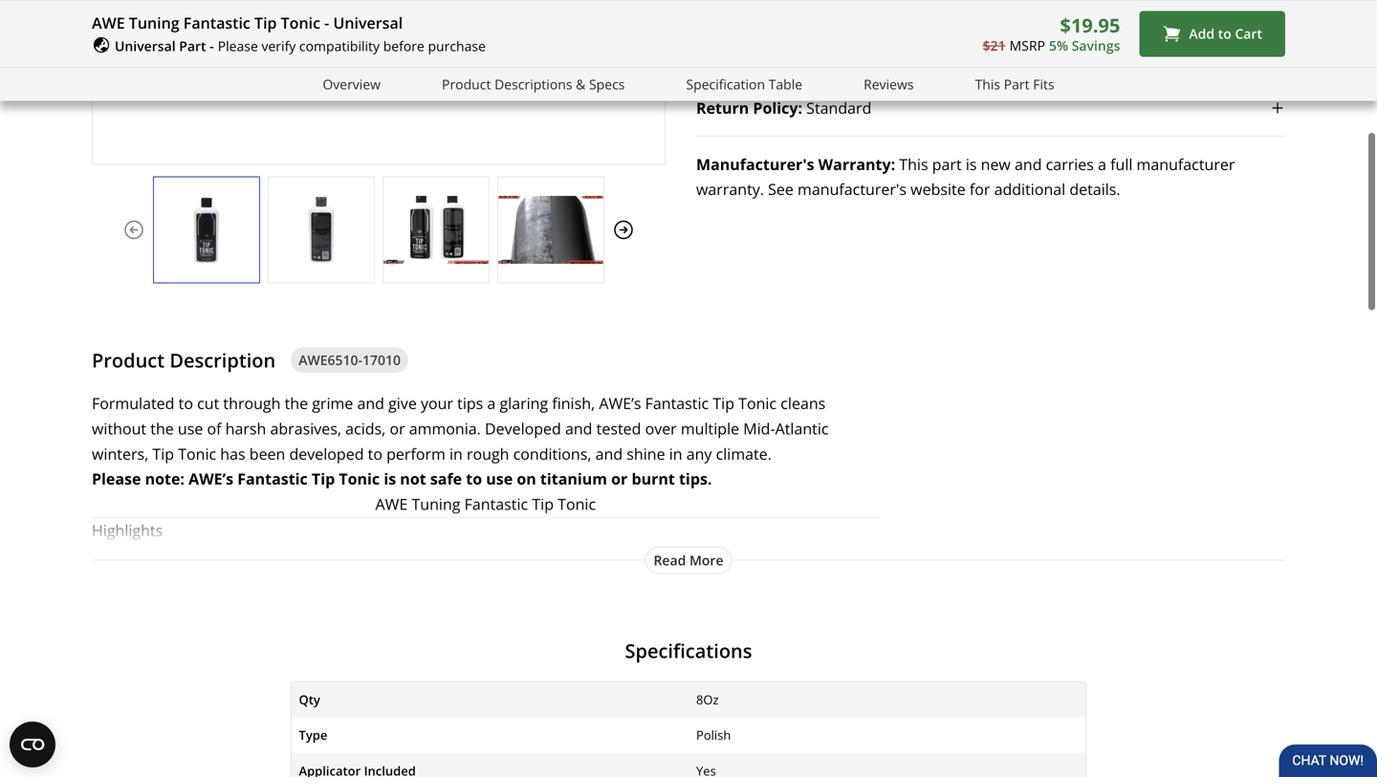 Task type: vqa. For each thing, say whether or not it's contained in the screenshot.
rightmost 'Universal'
yes



Task type: describe. For each thing, give the bounding box(es) containing it.
has
[[220, 444, 245, 464]]

atlantic
[[775, 418, 829, 439]]

0 vertical spatial awe's
[[599, 393, 641, 414]]

fantastic down on
[[464, 494, 528, 515]]

2 before from the left
[[997, 37, 1038, 55]]

type
[[299, 727, 327, 744]]

and inside highlights custom formulated to awe's exact standards to remove carbon deposits and road filth from awe exhaust tip finishes
[[628, 545, 655, 566]]

to right "formulated"
[[250, 545, 265, 566]]

savings
[[1072, 36, 1120, 55]]

msrp
[[1010, 36, 1045, 55]]

add to cart button
[[1139, 11, 1285, 57]]

part for universal
[[179, 37, 206, 55]]

website
[[911, 179, 966, 199]]

read more
[[654, 551, 723, 569]]

carries
[[1046, 154, 1094, 174]]

manufacturer's
[[696, 154, 814, 174]]

2 horizontal spatial please
[[832, 37, 872, 55]]

highlights
[[92, 520, 163, 541]]

over
[[645, 418, 677, 439]]

table
[[769, 75, 803, 93]]

1 awe6510-17010 awe tuning fantastic tip tonic, image from the left
[[154, 196, 259, 264]]

is inside "formulated to cut through the grime and give your tips a glaring finish, awe's fantastic tip tonic cleans without the use of harsh abrasives, acids, or ammonia. developed and tested over multiple mid-atlantic winters, tip tonic has been developed to perform in rough conditions, and shine in any climate. please note: awe's fantastic tip tonic is not safe to use on titanium or burnt tips. awe tuning fantastic tip tonic"
[[384, 469, 396, 489]]

warranty.
[[696, 179, 764, 199]]

mid-
[[743, 418, 775, 439]]

manufacturer's warranty:
[[696, 154, 895, 174]]

product for product descriptions & specs
[[442, 75, 491, 93]]

climate.
[[716, 444, 772, 464]]

safe
[[430, 469, 462, 489]]

1 horizontal spatial use
[[486, 469, 513, 489]]

formulated
[[166, 545, 246, 566]]

tips.
[[679, 469, 712, 489]]

conditions,
[[513, 444, 591, 464]]

tip up multiple
[[713, 393, 734, 414]]

and down finish,
[[565, 418, 592, 439]]

this part is new and carries a full manufacturer warranty. see manufacturer's website for additional details.
[[696, 154, 1235, 199]]

specifications
[[625, 638, 752, 664]]

specs
[[589, 75, 625, 93]]

fantastic down been on the left bottom
[[237, 469, 308, 489]]

0 horizontal spatial tuning
[[129, 12, 179, 33]]

0 horizontal spatial -
[[210, 37, 214, 55]]

0 horizontal spatial awe's
[[189, 469, 233, 489]]

0 horizontal spatial the
[[150, 418, 174, 439]]

product descriptions & specs
[[442, 75, 625, 93]]

exact
[[315, 545, 353, 566]]

qty
[[299, 691, 320, 709]]

please verify compatibility before purchase
[[832, 37, 1100, 55]]

abrasives,
[[270, 418, 341, 439]]

1 compatibility from the left
[[299, 37, 380, 55]]

cart
[[1235, 25, 1262, 43]]

been
[[249, 444, 285, 464]]

this part fits
[[975, 75, 1055, 93]]

2 compatibility from the left
[[913, 37, 994, 55]]

product for product description
[[92, 347, 165, 373]]

tested
[[596, 418, 641, 439]]

0 vertical spatial -
[[324, 12, 329, 33]]

tips
[[457, 393, 483, 414]]

reviews link
[[864, 73, 914, 95]]

new
[[981, 154, 1011, 174]]

not
[[400, 469, 426, 489]]

for
[[970, 179, 990, 199]]

fantastic up "universal part - please verify compatibility before purchase" at the top left
[[183, 12, 250, 33]]

add
[[1189, 25, 1215, 43]]

1 horizontal spatial please
[[218, 37, 258, 55]]

highlights custom formulated to awe's exact standards to remove carbon deposits and road filth from awe exhaust tip finishes
[[92, 520, 859, 591]]

shine
[[627, 444, 665, 464]]

$19.95
[[1060, 12, 1120, 38]]

specification
[[686, 75, 765, 93]]

a inside the this part is new and carries a full manufacturer warranty. see manufacturer's website for additional details.
[[1098, 154, 1106, 174]]

road
[[659, 545, 692, 566]]

overview
[[323, 75, 381, 93]]

awe inside "formulated to cut through the grime and give your tips a glaring finish, awe's fantastic tip tonic cleans without the use of harsh abrasives, acids, or ammonia. developed and tested over multiple mid-atlantic winters, tip tonic has been developed to perform in rough conditions, and shine in any climate. please note: awe's fantastic tip tonic is not safe to use on titanium or burnt tips. awe tuning fantastic tip tonic"
[[375, 494, 408, 515]]

give
[[388, 393, 417, 414]]

4 awe6510-17010 awe tuning fantastic tip tonic, image from the left
[[498, 196, 603, 264]]

tip down on
[[532, 494, 554, 515]]

multiple
[[681, 418, 739, 439]]

standard
[[806, 97, 872, 118]]

&
[[576, 75, 586, 93]]

formulated to cut through the grime and give your tips a glaring finish, awe's fantastic tip tonic cleans without the use of harsh abrasives, acids, or ammonia. developed and tested over multiple mid-atlantic winters, tip tonic has been developed to perform in rough conditions, and shine in any climate. please note: awe's fantastic tip tonic is not safe to use on titanium or burnt tips. awe tuning fantastic tip tonic
[[92, 393, 829, 515]]

tonic down developed
[[339, 469, 380, 489]]

part
[[932, 154, 962, 174]]

descriptions
[[495, 75, 572, 93]]

awe tuning image
[[696, 0, 750, 12]]

to down acids,
[[368, 444, 383, 464]]

0 horizontal spatial use
[[178, 418, 203, 439]]

any
[[686, 444, 712, 464]]

this for part
[[975, 75, 1000, 93]]

standards
[[357, 545, 428, 566]]

1 vertical spatial or
[[611, 469, 628, 489]]

formulated
[[92, 393, 174, 414]]

to right safe
[[466, 469, 482, 489]]

fantastic up over
[[645, 393, 709, 414]]

tonic up "universal part - please verify compatibility before purchase" at the top left
[[281, 12, 320, 33]]

manufacturer
[[1137, 154, 1235, 174]]

more
[[689, 551, 723, 569]]

is inside the this part is new and carries a full manufacturer warranty. see manufacturer's website for additional details.
[[966, 154, 977, 174]]

tip down developed
[[312, 469, 335, 489]]

awe6510-17010
[[299, 351, 401, 369]]

2 in from the left
[[669, 444, 682, 464]]

tonic down titanium
[[558, 494, 596, 515]]

manufacturer's
[[798, 179, 907, 199]]

grime
[[312, 393, 353, 414]]

please inside "formulated to cut through the grime and give your tips a glaring finish, awe's fantastic tip tonic cleans without the use of harsh abrasives, acids, or ammonia. developed and tested over multiple mid-atlantic winters, tip tonic has been developed to perform in rough conditions, and shine in any climate. please note: awe's fantastic tip tonic is not safe to use on titanium or burnt tips. awe tuning fantastic tip tonic"
[[92, 469, 141, 489]]

awe inside highlights custom formulated to awe's exact standards to remove carbon deposits and road filth from awe exhaust tip finishes
[[767, 545, 799, 566]]

rough
[[467, 444, 509, 464]]

1 horizontal spatial the
[[285, 393, 308, 414]]

1 in from the left
[[449, 444, 463, 464]]

5%
[[1049, 36, 1068, 55]]

cut
[[197, 393, 219, 414]]

additional
[[994, 179, 1066, 199]]

glaring
[[500, 393, 548, 414]]

deposits
[[563, 545, 624, 566]]

finish,
[[552, 393, 595, 414]]

developed
[[485, 418, 561, 439]]

universal part - please verify compatibility before purchase
[[115, 37, 486, 55]]



Task type: locate. For each thing, give the bounding box(es) containing it.
$21
[[983, 36, 1006, 55]]

1 vertical spatial the
[[150, 418, 174, 439]]

0 horizontal spatial purchase
[[428, 37, 486, 55]]

without
[[92, 418, 146, 439]]

tip up note:
[[152, 444, 174, 464]]

product descriptions & specs link
[[442, 73, 625, 95]]

1 horizontal spatial tuning
[[412, 494, 460, 515]]

1 horizontal spatial awe
[[375, 494, 408, 515]]

return policy: standard
[[696, 97, 872, 118]]

1 horizontal spatial this
[[975, 75, 1000, 93]]

tuning
[[129, 12, 179, 33], [412, 494, 460, 515]]

tonic
[[281, 12, 320, 33], [738, 393, 777, 414], [178, 444, 216, 464], [339, 469, 380, 489], [558, 494, 596, 515]]

and up acids,
[[357, 393, 384, 414]]

0 vertical spatial use
[[178, 418, 203, 439]]

0 vertical spatial product
[[442, 75, 491, 93]]

0 vertical spatial part
[[179, 37, 206, 55]]

overview link
[[323, 73, 381, 95]]

1 vertical spatial tuning
[[412, 494, 460, 515]]

verify
[[262, 37, 296, 55], [875, 37, 910, 55]]

1 vertical spatial awe's
[[189, 469, 233, 489]]

tip
[[254, 12, 277, 33], [713, 393, 734, 414], [152, 444, 174, 464], [312, 469, 335, 489], [532, 494, 554, 515]]

2 vertical spatial awe's
[[269, 545, 311, 566]]

1 horizontal spatial or
[[611, 469, 628, 489]]

part for this
[[1004, 75, 1030, 93]]

note:
[[145, 469, 185, 489]]

1 horizontal spatial verify
[[875, 37, 910, 55]]

0 horizontal spatial a
[[487, 393, 496, 414]]

product left descriptions
[[442, 75, 491, 93]]

to left "remove"
[[432, 545, 447, 566]]

and inside the this part is new and carries a full manufacturer warranty. see manufacturer's website for additional details.
[[1015, 154, 1042, 174]]

0 horizontal spatial awe
[[92, 12, 125, 33]]

use left on
[[486, 469, 513, 489]]

ammonia.
[[409, 418, 481, 439]]

tip up "universal part - please verify compatibility before purchase" at the top left
[[254, 12, 277, 33]]

in up safe
[[449, 444, 463, 464]]

this part fits link
[[975, 73, 1055, 95]]

in left any
[[669, 444, 682, 464]]

this
[[975, 75, 1000, 93], [899, 154, 928, 174]]

please down the awe tuning fantastic tip tonic - universal
[[218, 37, 258, 55]]

0 vertical spatial a
[[1098, 154, 1106, 174]]

1 horizontal spatial in
[[669, 444, 682, 464]]

0 horizontal spatial product
[[92, 347, 165, 373]]

this inside the this part is new and carries a full manufacturer warranty. see manufacturer's website for additional details.
[[899, 154, 928, 174]]

carbon
[[509, 545, 559, 566]]

this left part
[[899, 154, 928, 174]]

or left burnt on the bottom of the page
[[611, 469, 628, 489]]

1 horizontal spatial is
[[966, 154, 977, 174]]

1 horizontal spatial part
[[1004, 75, 1030, 93]]

open widget image
[[10, 722, 55, 768]]

specification table link
[[686, 73, 803, 95]]

a left full
[[1098, 154, 1106, 174]]

1 vertical spatial awe
[[375, 494, 408, 515]]

1 horizontal spatial a
[[1098, 154, 1106, 174]]

burnt
[[632, 469, 675, 489]]

add to cart
[[1189, 25, 1262, 43]]

finishes
[[130, 571, 185, 591]]

1 horizontal spatial universal
[[333, 12, 403, 33]]

tonic up 'mid-'
[[738, 393, 777, 414]]

awe6510-
[[299, 351, 362, 369]]

tuning inside "formulated to cut through the grime and give your tips a glaring finish, awe's fantastic tip tonic cleans without the use of harsh abrasives, acids, or ammonia. developed and tested over multiple mid-atlantic winters, tip tonic has been developed to perform in rough conditions, and shine in any climate. please note: awe's fantastic tip tonic is not safe to use on titanium or burnt tips. awe tuning fantastic tip tonic"
[[412, 494, 460, 515]]

awe's
[[599, 393, 641, 414], [189, 469, 233, 489], [269, 545, 311, 566]]

0 horizontal spatial or
[[390, 418, 405, 439]]

0 vertical spatial or
[[390, 418, 405, 439]]

and up additional at the top right of the page
[[1015, 154, 1042, 174]]

compatibility up this part fits
[[913, 37, 994, 55]]

1 horizontal spatial before
[[997, 37, 1038, 55]]

tip
[[107, 571, 126, 591]]

is left not
[[384, 469, 396, 489]]

1 horizontal spatial -
[[324, 12, 329, 33]]

2 verify from the left
[[875, 37, 910, 55]]

0 horizontal spatial in
[[449, 444, 463, 464]]

1 horizontal spatial compatibility
[[913, 37, 994, 55]]

to left cut
[[178, 393, 193, 414]]

is right part
[[966, 154, 977, 174]]

awe's inside highlights custom formulated to awe's exact standards to remove carbon deposits and road filth from awe exhaust tip finishes
[[269, 545, 311, 566]]

remove
[[451, 545, 505, 566]]

0 vertical spatial universal
[[333, 12, 403, 33]]

$19.95 $21 msrp 5% savings
[[983, 12, 1120, 55]]

to
[[1218, 25, 1232, 43], [178, 393, 193, 414], [368, 444, 383, 464], [466, 469, 482, 489], [250, 545, 265, 566], [432, 545, 447, 566]]

a
[[1098, 154, 1106, 174], [487, 393, 496, 414]]

1 horizontal spatial awe's
[[269, 545, 311, 566]]

on
[[517, 469, 536, 489]]

full
[[1110, 154, 1133, 174]]

awe's up tested
[[599, 393, 641, 414]]

0 vertical spatial tuning
[[129, 12, 179, 33]]

winters,
[[92, 444, 148, 464]]

product
[[442, 75, 491, 93], [92, 347, 165, 373]]

policy:
[[753, 97, 802, 118]]

2 vertical spatial awe
[[767, 545, 799, 566]]

1 horizontal spatial purchase
[[1042, 37, 1100, 55]]

a inside "formulated to cut through the grime and give your tips a glaring finish, awe's fantastic tip tonic cleans without the use of harsh abrasives, acids, or ammonia. developed and tested over multiple mid-atlantic winters, tip tonic has been developed to perform in rough conditions, and shine in any climate. please note: awe's fantastic tip tonic is not safe to use on titanium or burnt tips. awe tuning fantastic tip tonic"
[[487, 393, 496, 414]]

product description
[[92, 347, 276, 373]]

return
[[696, 97, 749, 118]]

1 verify from the left
[[262, 37, 296, 55]]

0 horizontal spatial before
[[383, 37, 424, 55]]

compatibility
[[299, 37, 380, 55], [913, 37, 994, 55]]

and left road
[[628, 545, 655, 566]]

2 horizontal spatial awe's
[[599, 393, 641, 414]]

1 horizontal spatial product
[[442, 75, 491, 93]]

0 horizontal spatial this
[[899, 154, 928, 174]]

fantastic
[[183, 12, 250, 33], [645, 393, 709, 414], [237, 469, 308, 489], [464, 494, 528, 515]]

polish
[[696, 727, 731, 744]]

0 horizontal spatial part
[[179, 37, 206, 55]]

awe's down has
[[189, 469, 233, 489]]

0 horizontal spatial verify
[[262, 37, 296, 55]]

8oz
[[696, 691, 719, 709]]

verify up reviews
[[875, 37, 910, 55]]

fits
[[1033, 75, 1055, 93]]

part down the awe tuning fantastic tip tonic - universal
[[179, 37, 206, 55]]

1 vertical spatial universal
[[115, 37, 176, 55]]

please
[[218, 37, 258, 55], [832, 37, 872, 55], [92, 469, 141, 489]]

part left fits
[[1004, 75, 1030, 93]]

1 vertical spatial part
[[1004, 75, 1030, 93]]

awe
[[92, 12, 125, 33], [375, 494, 408, 515], [767, 545, 799, 566]]

the up "abrasives,"
[[285, 393, 308, 414]]

or
[[390, 418, 405, 439], [611, 469, 628, 489]]

compatibility up overview at the top left
[[299, 37, 380, 55]]

1 vertical spatial use
[[486, 469, 513, 489]]

part
[[179, 37, 206, 55], [1004, 75, 1030, 93]]

1 vertical spatial is
[[384, 469, 396, 489]]

filth
[[696, 545, 724, 566]]

from
[[728, 545, 763, 566]]

awe6510-17010 awe tuning fantastic tip tonic, image
[[154, 196, 259, 264], [269, 196, 374, 264], [383, 196, 489, 264], [498, 196, 603, 264]]

1 vertical spatial a
[[487, 393, 496, 414]]

please down winters,
[[92, 469, 141, 489]]

awe's left exact
[[269, 545, 311, 566]]

read
[[654, 551, 686, 569]]

this down $21
[[975, 75, 1000, 93]]

use left of
[[178, 418, 203, 439]]

-
[[324, 12, 329, 33], [210, 37, 214, 55]]

and down tested
[[595, 444, 623, 464]]

0 vertical spatial the
[[285, 393, 308, 414]]

specification table
[[686, 75, 803, 93]]

to right add
[[1218, 25, 1232, 43]]

2 purchase from the left
[[1042, 37, 1100, 55]]

0 vertical spatial awe
[[92, 12, 125, 33]]

0 vertical spatial this
[[975, 75, 1000, 93]]

universal
[[333, 12, 403, 33], [115, 37, 176, 55]]

this for part
[[899, 154, 928, 174]]

- down the awe tuning fantastic tip tonic - universal
[[210, 37, 214, 55]]

0 horizontal spatial universal
[[115, 37, 176, 55]]

titanium
[[540, 469, 607, 489]]

warranty:
[[818, 154, 895, 174]]

details.
[[1070, 179, 1120, 199]]

0 horizontal spatial is
[[384, 469, 396, 489]]

a right tips
[[487, 393, 496, 414]]

2 horizontal spatial awe
[[767, 545, 799, 566]]

harsh
[[225, 418, 266, 439]]

3 awe6510-17010 awe tuning fantastic tip tonic, image from the left
[[383, 196, 489, 264]]

your
[[421, 393, 453, 414]]

1 vertical spatial -
[[210, 37, 214, 55]]

please up reviews
[[832, 37, 872, 55]]

of
[[207, 418, 221, 439]]

0 horizontal spatial compatibility
[[299, 37, 380, 55]]

exhaust
[[803, 545, 859, 566]]

see
[[768, 179, 794, 199]]

product up 'formulated'
[[92, 347, 165, 373]]

description
[[170, 347, 276, 373]]

0 vertical spatial is
[[966, 154, 977, 174]]

the down 'formulated'
[[150, 418, 174, 439]]

0 horizontal spatial please
[[92, 469, 141, 489]]

to inside button
[[1218, 25, 1232, 43]]

custom
[[107, 545, 162, 566]]

the
[[285, 393, 308, 414], [150, 418, 174, 439]]

verify down the awe tuning fantastic tip tonic - universal
[[262, 37, 296, 55]]

1 purchase from the left
[[428, 37, 486, 55]]

or down give
[[390, 418, 405, 439]]

1 vertical spatial product
[[92, 347, 165, 373]]

through
[[223, 393, 281, 414]]

1 vertical spatial this
[[899, 154, 928, 174]]

1 before from the left
[[383, 37, 424, 55]]

tonic down of
[[178, 444, 216, 464]]

2 awe6510-17010 awe tuning fantastic tip tonic, image from the left
[[269, 196, 374, 264]]

go to right image image
[[612, 219, 635, 241]]

17010
[[362, 351, 401, 369]]

- up "universal part - please verify compatibility before purchase" at the top left
[[324, 12, 329, 33]]



